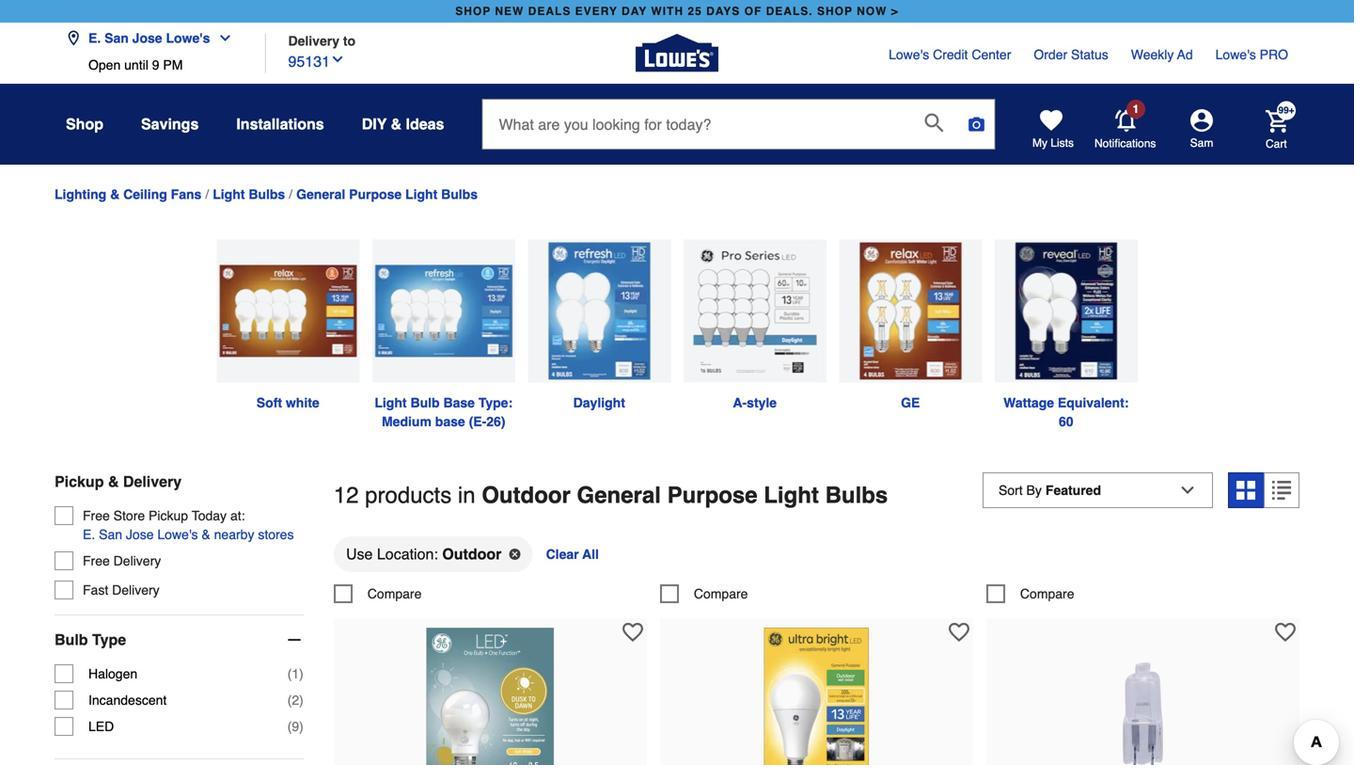 Task type: locate. For each thing, give the bounding box(es) containing it.
1 horizontal spatial pickup
[[149, 508, 188, 523]]

Search Query text field
[[483, 100, 910, 149]]

bulbs
[[249, 187, 285, 202], [441, 187, 478, 202], [826, 482, 889, 508]]

0 horizontal spatial 9
[[152, 57, 159, 72]]

60
[[1059, 414, 1074, 429]]

0 vertical spatial bulb
[[411, 395, 440, 410]]

deals.
[[767, 5, 814, 18]]

today
[[192, 508, 227, 523]]

0 horizontal spatial shop
[[456, 5, 491, 18]]

1 free from the top
[[83, 508, 110, 523]]

general right light bulbs link
[[297, 187, 346, 202]]

e.
[[88, 31, 101, 46], [83, 527, 95, 542]]

1 vertical spatial general
[[577, 482, 661, 508]]

outdoor inside list box
[[443, 545, 502, 563]]

0 horizontal spatial compare
[[368, 586, 422, 601]]

lowe's up pm
[[166, 31, 210, 46]]

0 horizontal spatial heart outline image
[[623, 622, 643, 643]]

compare
[[368, 586, 422, 601], [694, 586, 748, 601], [1021, 586, 1075, 601]]

0 horizontal spatial pickup
[[55, 473, 104, 490]]

jose up until
[[132, 31, 162, 46]]

incandescent
[[88, 693, 167, 708]]

bulb up medium
[[411, 395, 440, 410]]

shop
[[456, 5, 491, 18], [818, 5, 853, 18]]

ideas
[[406, 115, 445, 133]]

search image
[[925, 113, 944, 132]]

2 ( from the top
[[288, 693, 292, 708]]

&
[[391, 115, 402, 133], [110, 187, 120, 202], [108, 473, 119, 490], [202, 527, 211, 542]]

0 vertical spatial chevron down image
[[210, 31, 233, 46]]

pickup up free delivery on the left bottom
[[55, 473, 104, 490]]

general
[[297, 187, 346, 202], [577, 482, 661, 508]]

& down today
[[202, 527, 211, 542]]

1 horizontal spatial shop
[[818, 5, 853, 18]]

( up ( 2 )
[[288, 666, 292, 681]]

lowe's credit center
[[889, 47, 1012, 62]]

1 horizontal spatial chevron down image
[[330, 52, 345, 67]]

& for diy
[[391, 115, 402, 133]]

( for 1
[[288, 666, 292, 681]]

lowe's inside 'link'
[[889, 47, 930, 62]]

lowe's left credit
[[889, 47, 930, 62]]

1 vertical spatial free
[[83, 553, 110, 568]]

a-
[[733, 395, 747, 410]]

heart outline image
[[623, 622, 643, 643], [949, 622, 970, 643]]

san up open
[[105, 31, 129, 46]]

close circle filled image
[[509, 548, 521, 560]]

days
[[707, 5, 741, 18]]

0 horizontal spatial general
[[297, 187, 346, 202]]

0 vertical spatial free
[[83, 508, 110, 523]]

0 vertical spatial purpose
[[349, 187, 402, 202]]

stores
[[258, 527, 294, 542]]

general up all
[[577, 482, 661, 508]]

1 vertical spatial chevron down image
[[330, 52, 345, 67]]

free up fast on the left of page
[[83, 553, 110, 568]]

None search field
[[482, 99, 996, 167]]

2 horizontal spatial compare
[[1021, 586, 1075, 601]]

0 vertical spatial (
[[288, 666, 292, 681]]

/ right light bulbs link
[[289, 187, 293, 202]]

general purpose light bulbs light color soft white image
[[217, 240, 360, 383]]

general purpose light bulbs brand ge image
[[840, 240, 983, 383]]

2 shop from the left
[[818, 5, 853, 18]]

1 horizontal spatial bulbs
[[441, 187, 478, 202]]

12
[[334, 482, 359, 508]]

list view image
[[1273, 481, 1292, 500]]

shop button
[[66, 107, 103, 141]]

shop left now
[[818, 5, 853, 18]]

e. san jose lowe's button
[[66, 19, 240, 57]]

) down the ( 1 )
[[299, 693, 304, 708]]

shop left the new
[[456, 5, 491, 18]]

a-style link
[[677, 240, 833, 412]]

& for lighting
[[110, 187, 120, 202]]

led
[[88, 719, 114, 734]]

0 vertical spatial e.
[[88, 31, 101, 46]]

compare for 1003123634 "element"
[[694, 586, 748, 601]]

general purpose light bulbs bulb shape a-style image
[[684, 240, 827, 383]]

( 1 )
[[288, 666, 304, 681]]

feit electric halogen jc 10-watt eq jct3 warm white g4 base dimmable halogen light bulb (2-pack) image
[[1040, 628, 1247, 765]]

3 compare from the left
[[1021, 586, 1075, 601]]

2 ) from the top
[[299, 693, 304, 708]]

my lists link
[[1033, 109, 1075, 151]]

ad
[[1178, 47, 1194, 62]]

open until 9 pm
[[88, 57, 183, 72]]

2 compare from the left
[[694, 586, 748, 601]]

free for free delivery
[[83, 553, 110, 568]]

1 vertical spatial bulb
[[55, 631, 88, 648]]

pickup
[[55, 473, 104, 490], [149, 508, 188, 523]]

e. for e. san jose lowe's & nearby stores
[[83, 527, 95, 542]]

0 horizontal spatial bulbs
[[249, 187, 285, 202]]

1 ) from the top
[[299, 666, 304, 681]]

base
[[444, 395, 475, 410]]

0 vertical spatial general
[[297, 187, 346, 202]]

1 vertical spatial )
[[299, 693, 304, 708]]

compare inside 5005477785 "element"
[[1021, 586, 1075, 601]]

open
[[88, 57, 121, 72]]

1 vertical spatial (
[[288, 693, 292, 708]]

savings button
[[141, 107, 199, 141]]

daylight link
[[522, 240, 677, 412]]

) for ( 9 )
[[299, 719, 304, 734]]

1 horizontal spatial purpose
[[668, 482, 758, 508]]

2 vertical spatial )
[[299, 719, 304, 734]]

0 horizontal spatial purpose
[[349, 187, 402, 202]]

day
[[622, 5, 648, 18]]

( down the ( 1 )
[[288, 693, 292, 708]]

1 compare from the left
[[368, 586, 422, 601]]

0 vertical spatial )
[[299, 666, 304, 681]]

9 down ( 2 )
[[292, 719, 299, 734]]

minus image
[[285, 631, 304, 649]]

0 vertical spatial jose
[[132, 31, 162, 46]]

( down ( 2 )
[[288, 719, 292, 734]]

lowe's
[[166, 31, 210, 46], [889, 47, 930, 62], [1216, 47, 1257, 62], [157, 527, 198, 542]]

2 heart outline image from the left
[[949, 622, 970, 643]]

compare inside 1003123634 "element"
[[694, 586, 748, 601]]

2 vertical spatial (
[[288, 719, 292, 734]]

with
[[652, 5, 684, 18]]

1 horizontal spatial bulb
[[411, 395, 440, 410]]

lighting
[[55, 187, 107, 202]]

1 up ( 2 )
[[292, 666, 299, 681]]

0 vertical spatial san
[[105, 31, 129, 46]]

list box
[[334, 535, 1300, 584]]

1 vertical spatial 9
[[292, 719, 299, 734]]

weekly
[[1132, 47, 1175, 62]]

& right diy
[[391, 115, 402, 133]]

& up store
[[108, 473, 119, 490]]

grid view image
[[1237, 481, 1256, 500]]

1 horizontal spatial 1
[[1134, 102, 1140, 116]]

) up ( 2 )
[[299, 666, 304, 681]]

of
[[745, 5, 762, 18]]

3 ( from the top
[[288, 719, 292, 734]]

bulb inside light bulb base type: medium base (e-26)
[[411, 395, 440, 410]]

& left ceiling
[[110, 187, 120, 202]]

san
[[105, 31, 129, 46], [99, 527, 122, 542]]

lighting & ceiling fans link
[[55, 187, 202, 202]]

delivery up free store pickup today at:
[[123, 473, 182, 490]]

0 horizontal spatial chevron down image
[[210, 31, 233, 46]]

1
[[1134, 102, 1140, 116], [292, 666, 299, 681]]

at:
[[230, 508, 245, 523]]

clear all button
[[544, 535, 601, 573]]

1 vertical spatial pickup
[[149, 508, 188, 523]]

outdoor right in
[[482, 482, 571, 508]]

delivery to
[[288, 33, 356, 48]]

diy & ideas button
[[362, 107, 445, 141]]

) down ( 2 )
[[299, 719, 304, 734]]

1 vertical spatial san
[[99, 527, 122, 542]]

san for e. san jose lowe's & nearby stores
[[99, 527, 122, 542]]

medium
[[382, 414, 432, 429]]

0 horizontal spatial /
[[205, 187, 209, 202]]

( for 2
[[288, 693, 292, 708]]

0 vertical spatial pickup
[[55, 473, 104, 490]]

9 left pm
[[152, 57, 159, 72]]

1 vertical spatial outdoor
[[443, 545, 502, 563]]

3 ) from the top
[[299, 719, 304, 734]]

san down store
[[99, 527, 122, 542]]

1 vertical spatial e.
[[83, 527, 95, 542]]

0 horizontal spatial bulb
[[55, 631, 88, 648]]

bulb left type
[[55, 631, 88, 648]]

1 vertical spatial jose
[[126, 527, 154, 542]]

light inside light bulb base type: medium base (e-26)
[[375, 395, 407, 410]]

fans
[[171, 187, 202, 202]]

pro
[[1261, 47, 1289, 62]]

free
[[83, 508, 110, 523], [83, 553, 110, 568]]

outdoor left the "close circle filled" image
[[443, 545, 502, 563]]

delivery
[[288, 33, 340, 48], [123, 473, 182, 490], [114, 553, 161, 568], [112, 583, 160, 598]]

light
[[213, 187, 245, 202], [406, 187, 438, 202], [375, 395, 407, 410], [764, 482, 820, 508]]

jose down store
[[126, 527, 154, 542]]

store
[[114, 508, 145, 523]]

center
[[972, 47, 1012, 62]]

use location: outdoor
[[346, 545, 502, 563]]

1 up "notifications"
[[1134, 102, 1140, 116]]

order
[[1034, 47, 1068, 62]]

& inside lighting & ceiling fans / light bulbs / general purpose light bulbs
[[110, 187, 120, 202]]

free left store
[[83, 508, 110, 523]]

bulb inside button
[[55, 631, 88, 648]]

jose
[[132, 31, 162, 46], [126, 527, 154, 542]]

(
[[288, 666, 292, 681], [288, 693, 292, 708], [288, 719, 292, 734]]

e. up free delivery on the left bottom
[[83, 527, 95, 542]]

compare inside 1001045620 element
[[368, 586, 422, 601]]

2
[[292, 693, 299, 708]]

2 free from the top
[[83, 553, 110, 568]]

chevron down image
[[210, 31, 233, 46], [330, 52, 345, 67]]

soft white link
[[210, 240, 366, 412]]

e. right location image
[[88, 31, 101, 46]]

pickup up e. san jose lowe's & nearby stores button
[[149, 508, 188, 523]]

0 horizontal spatial 1
[[292, 666, 299, 681]]

e. san jose lowe's
[[88, 31, 210, 46]]

installations
[[237, 115, 324, 133]]

use
[[346, 545, 373, 563]]

lighting & ceiling fans / light bulbs / general purpose light bulbs
[[55, 187, 478, 202]]

new
[[495, 5, 524, 18]]

2 horizontal spatial bulbs
[[826, 482, 889, 508]]

1 ( from the top
[[288, 666, 292, 681]]

1 horizontal spatial heart outline image
[[949, 622, 970, 643]]

1 horizontal spatial compare
[[694, 586, 748, 601]]

light bulbs link
[[213, 187, 285, 202]]

soft white
[[257, 395, 320, 410]]

lowe's home improvement lists image
[[1041, 109, 1063, 132]]

1 horizontal spatial /
[[289, 187, 293, 202]]

/ right fans on the top left of page
[[205, 187, 209, 202]]

shop new deals every day with 25 days of deals. shop now > link
[[452, 0, 903, 23]]



Task type: describe. For each thing, give the bounding box(es) containing it.
ge link
[[833, 240, 989, 412]]

every
[[576, 5, 618, 18]]

26)
[[487, 414, 506, 429]]

light bulb base type: medium base (e-26) link
[[366, 240, 522, 431]]

products
[[365, 482, 452, 508]]

sam button
[[1157, 109, 1248, 151]]

1003123634 element
[[660, 584, 748, 603]]

1 vertical spatial 1
[[292, 666, 299, 681]]

status
[[1072, 47, 1109, 62]]

pickup & delivery
[[55, 473, 182, 490]]

& for pickup
[[108, 473, 119, 490]]

lowe's home improvement cart image
[[1267, 110, 1289, 132]]

location image
[[66, 31, 81, 46]]

weekly ad link
[[1132, 45, 1194, 64]]

ge ultra bright 200-watt eq a21 daylight medium base (e-26) led light bulb image
[[714, 628, 921, 765]]

95131
[[288, 53, 330, 70]]

purpose inside lighting & ceiling fans / light bulbs / general purpose light bulbs
[[349, 187, 402, 202]]

bulb type button
[[55, 615, 304, 664]]

soft
[[257, 395, 282, 410]]

base
[[435, 414, 465, 429]]

lowe's pro
[[1216, 47, 1289, 62]]

fast
[[83, 583, 108, 598]]

delivery up fast delivery at the left bottom of the page
[[114, 553, 161, 568]]

shop new deals every day with 25 days of deals. shop now >
[[456, 5, 899, 18]]

general purpose light bulbs light bulb base type medium base (e-26) image
[[372, 240, 515, 383]]

order status
[[1034, 47, 1109, 62]]

free store pickup today at:
[[83, 508, 245, 523]]

fast delivery
[[83, 583, 160, 598]]

1 horizontal spatial 9
[[292, 719, 299, 734]]

1 horizontal spatial general
[[577, 482, 661, 508]]

type
[[92, 631, 126, 648]]

installations button
[[237, 107, 324, 141]]

e. for e. san jose lowe's
[[88, 31, 101, 46]]

pm
[[163, 57, 183, 72]]

now
[[857, 5, 888, 18]]

a-style
[[733, 395, 777, 410]]

camera image
[[968, 115, 987, 134]]

lowe's pro link
[[1216, 45, 1289, 64]]

clear
[[546, 547, 579, 562]]

1 heart outline image from the left
[[623, 622, 643, 643]]

daylight
[[574, 395, 626, 410]]

type:
[[479, 395, 513, 410]]

lowe's home improvement notification center image
[[1116, 109, 1139, 132]]

my lists
[[1033, 136, 1075, 150]]

general purpose light bulbs link
[[297, 187, 478, 202]]

ge led+ dusk to dawn 60-watt eq a19 soft white medium base (e-26) led light bulb image
[[387, 628, 594, 765]]

chevron down image inside e. san jose lowe's button
[[210, 31, 233, 46]]

wattage
[[1004, 395, 1055, 410]]

delivery down free delivery on the left bottom
[[112, 583, 160, 598]]

general purpose light bulbs wattage equivalent 60 image
[[995, 240, 1138, 383]]

compare for 1001045620 element
[[368, 586, 422, 601]]

sam
[[1191, 136, 1214, 150]]

1001045620 element
[[334, 584, 422, 603]]

list box containing use location:
[[334, 535, 1300, 584]]

1 shop from the left
[[456, 5, 491, 18]]

all
[[583, 547, 599, 562]]

clear all
[[546, 547, 599, 562]]

style
[[747, 395, 777, 410]]

( 2 )
[[288, 693, 304, 708]]

diy & ideas
[[362, 115, 445, 133]]

cart
[[1267, 137, 1288, 150]]

>
[[892, 5, 899, 18]]

to
[[343, 33, 356, 48]]

in
[[458, 482, 476, 508]]

order status link
[[1034, 45, 1109, 64]]

25
[[688, 5, 703, 18]]

( 9 )
[[288, 719, 304, 734]]

compare for 5005477785 "element"
[[1021, 586, 1075, 601]]

location:
[[377, 545, 438, 563]]

deals
[[529, 5, 571, 18]]

halogen
[[88, 666, 138, 681]]

free delivery
[[83, 553, 161, 568]]

delivery up 95131
[[288, 33, 340, 48]]

shop
[[66, 115, 103, 133]]

notifications
[[1095, 137, 1157, 150]]

0 vertical spatial outdoor
[[482, 482, 571, 508]]

lowe's left pro
[[1216, 47, 1257, 62]]

wattage equivalent: 60 link
[[989, 240, 1145, 431]]

heart outline image
[[1276, 622, 1297, 643]]

weekly ad
[[1132, 47, 1194, 62]]

diy
[[362, 115, 387, 133]]

e. san jose lowe's & nearby stores button
[[83, 525, 294, 544]]

lowe's credit center link
[[889, 45, 1012, 64]]

lowe's down free store pickup today at:
[[157, 527, 198, 542]]

(e-
[[469, 414, 487, 429]]

general purpose light bulbs light color daylight image
[[528, 240, 671, 383]]

light bulb base type: medium base (e-26)
[[375, 395, 517, 429]]

) for ( 2 )
[[299, 693, 304, 708]]

0 vertical spatial 9
[[152, 57, 159, 72]]

equivalent:
[[1059, 395, 1130, 410]]

( for 9
[[288, 719, 292, 734]]

jose for e. san jose lowe's
[[132, 31, 162, 46]]

savings
[[141, 115, 199, 133]]

san for e. san jose lowe's
[[105, 31, 129, 46]]

5005477785 element
[[987, 584, 1075, 603]]

) for ( 1 )
[[299, 666, 304, 681]]

lowe's home improvement logo image
[[636, 12, 719, 95]]

bulb type
[[55, 631, 126, 648]]

e. san jose lowe's & nearby stores
[[83, 527, 294, 542]]

chevron down image inside 95131 button
[[330, 52, 345, 67]]

95131 button
[[288, 48, 345, 73]]

jose for e. san jose lowe's & nearby stores
[[126, 527, 154, 542]]

my
[[1033, 136, 1048, 150]]

general inside lighting & ceiling fans / light bulbs / general purpose light bulbs
[[297, 187, 346, 202]]

free for free store pickup today at:
[[83, 508, 110, 523]]

until
[[124, 57, 149, 72]]

1 / from the left
[[205, 187, 209, 202]]

2 / from the left
[[289, 187, 293, 202]]

99+
[[1279, 105, 1295, 116]]

1 vertical spatial purpose
[[668, 482, 758, 508]]

0 vertical spatial 1
[[1134, 102, 1140, 116]]

white
[[286, 395, 320, 410]]

wattage equivalent: 60
[[1004, 395, 1133, 429]]



Task type: vqa. For each thing, say whether or not it's contained in the screenshot.
the rightmost Inch
no



